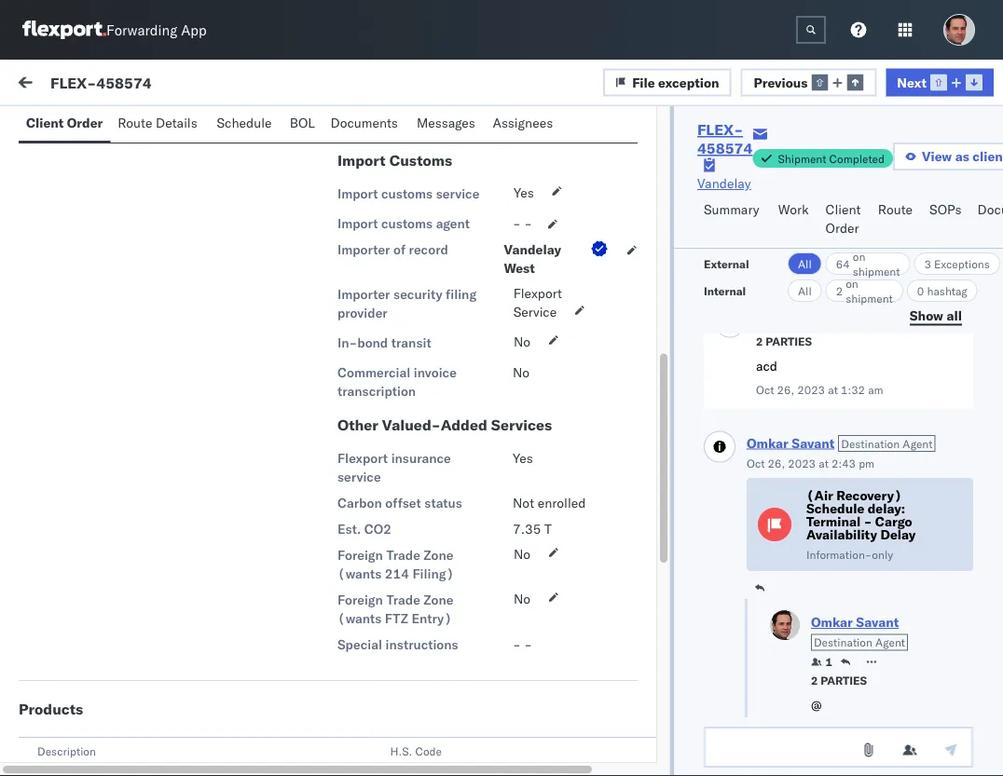 Task type: vqa. For each thing, say whether or not it's contained in the screenshot.
FLEX-458574
yes



Task type: describe. For each thing, give the bounding box(es) containing it.
instructions
[[386, 637, 458, 654]]

importer for importer security filing provider
[[337, 287, 390, 303]]

1 vertical spatial client order button
[[818, 193, 871, 248]]

flex- 458574 link
[[697, 120, 753, 158]]

products
[[19, 701, 83, 719]]

26, right est.
[[366, 527, 387, 544]]

omkar inside omkar savant destination agent oct 26, 2023 at 2:43 pm
[[747, 435, 789, 451]]

time
[[343, 162, 367, 176]]

commercial
[[337, 365, 410, 381]]

view
[[922, 148, 952, 165]]

2 for shipment
[[836, 284, 843, 298]]

related work item/shipment
[[772, 162, 918, 176]]

3 2023, from the top
[[390, 415, 427, 432]]

app
[[181, 21, 207, 39]]

4 2023, from the top
[[390, 527, 427, 544]]

forwarding app
[[106, 21, 207, 39]]

@
[[811, 697, 822, 713]]

valued-
[[382, 416, 441, 435]]

my work
[[19, 72, 101, 97]]

at inside 2 parties acd oct 26, 2023 at 1:32 am
[[828, 383, 838, 397]]

related
[[772, 162, 811, 176]]

carbon offset status
[[337, 496, 462, 512]]

3 pm from the top
[[462, 415, 481, 432]]

flex- left the 1 button at bottom
[[772, 648, 811, 665]]

vandelay link
[[697, 174, 751, 193]]

0 horizontal spatial your
[[100, 722, 125, 738]]

carbon
[[337, 496, 382, 512]]

2 vertical spatial flex- 458574
[[772, 648, 859, 665]]

214
[[385, 566, 409, 583]]

customs for export customs service
[[381, 89, 432, 105]]

vandelay west
[[504, 242, 561, 277]]

assignees button
[[485, 106, 564, 143]]

foreign trade zone (wants ftz entry)
[[337, 592, 453, 627]]

all
[[947, 307, 962, 324]]

4 resize handle column header from the left
[[956, 156, 978, 777]]

4:00
[[430, 210, 458, 227]]

foreign for foreign trade zone (wants ftz entry)
[[337, 592, 383, 609]]

route
[[67, 98, 98, 115]]

bol
[[290, 115, 315, 131]]

omkar down impact
[[90, 746, 130, 763]]

export customs service
[[337, 89, 479, 105]]

1 horizontal spatial your
[[232, 759, 257, 775]]

&
[[56, 666, 64, 682]]

no for in-bond transit
[[514, 334, 531, 351]]

only
[[872, 548, 893, 562]]

all button for 64
[[788, 253, 822, 275]]

services
[[491, 416, 552, 435]]

we
[[56, 740, 75, 757]]

transcription
[[337, 384, 416, 400]]

schedule inside button
[[217, 115, 272, 131]]

flexport for importer security filing provider
[[513, 286, 562, 302]]

est.
[[337, 522, 361, 538]]

external for external
[[704, 257, 749, 271]]

in-
[[337, 335, 357, 351]]

internal for internal
[[704, 284, 746, 298]]

2 parties
[[811, 674, 867, 688]]

agent for import customs agent
[[436, 216, 470, 232]]

all button for 2
[[788, 280, 822, 302]]

(wants for foreign trade zone (wants ftz entry)
[[337, 611, 382, 627]]

458574 up information-
[[811, 527, 859, 544]]

work inside button
[[778, 201, 809, 218]]

recovery)
[[837, 488, 902, 504]]

0 vertical spatial omkar savant button
[[747, 435, 835, 451]]

0 horizontal spatial client order button
[[19, 106, 110, 143]]

5 2023, from the top
[[390, 648, 427, 665]]

am
[[868, 383, 883, 397]]

oct inside 2 parties acd oct 26, 2023 at 1:32 am
[[756, 383, 774, 397]]

oct up in-
[[342, 313, 363, 329]]

client for bottom client order button
[[826, 201, 861, 218]]

oct down time
[[342, 210, 363, 227]]

schedule button
[[209, 106, 282, 143]]

1 horizontal spatial client order
[[826, 201, 861, 236]]

1 resize handle column header from the left
[[311, 156, 333, 777]]

3:30
[[430, 313, 458, 329]]

26, inside omkar savant destination agent oct 26, 2023 at 2:43 pm
[[768, 456, 785, 470]]

omkar inside omkar savant destination agent
[[811, 614, 853, 631]]

2 inside 'button'
[[811, 674, 818, 688]]

26, up bond
[[366, 313, 387, 329]]

flex- 2271801
[[772, 415, 867, 432]]

est. co2
[[337, 522, 391, 538]]

show
[[910, 307, 943, 324]]

omkar up assignees
[[542, 78, 578, 92]]

1 vertical spatial yes
[[513, 451, 533, 467]]

26, up the importer of record
[[366, 210, 387, 227]]

1 button
[[811, 655, 833, 670]]

my
[[19, 72, 48, 97]]

description
[[37, 745, 96, 759]]

acd
[[756, 358, 777, 374]]

service for valued-
[[337, 469, 381, 486]]

no for foreign trade zone (wants ftz entry)
[[514, 592, 531, 608]]

details
[[156, 115, 197, 131]]

summary
[[704, 201, 759, 218]]

1 vertical spatial flex- 458574
[[772, 527, 859, 544]]

flex- down (air
[[772, 527, 811, 544]]

trade for ftz
[[386, 592, 420, 609]]

zone for foreign trade zone (wants 214 filing)
[[424, 548, 453, 564]]

has
[[123, 666, 144, 682]]

pm
[[859, 456, 875, 470]]

messages button
[[409, 106, 485, 143]]

on for 2
[[846, 276, 858, 290]]

agent for export customs agent
[[436, 119, 469, 135]]

flex- 1854269
[[772, 210, 867, 227]]

1 horizontal spatial of
[[393, 242, 406, 258]]

in-bond transit
[[337, 335, 431, 351]]

0 horizontal spatial client order
[[26, 115, 103, 131]]

service
[[513, 304, 557, 321]]

3 exceptions
[[924, 257, 990, 271]]

2 on shipment
[[836, 276, 893, 305]]

flex-458574
[[50, 73, 152, 92]]

2 oct 26, 2023, 2:45 pm pdt from the top
[[342, 648, 509, 665]]

1 vertical spatial 2 parties button
[[811, 672, 867, 689]]

importer security filing provider
[[337, 287, 477, 322]]

1854269
[[811, 210, 867, 227]]

documents
[[331, 115, 398, 131]]

exceptions
[[934, 257, 990, 271]]

quoted route
[[19, 98, 98, 115]]

2 vertical spatial omkar savant button
[[11, 719, 978, 777]]

bond
[[357, 335, 388, 351]]

0
[[917, 284, 924, 298]]

of inside & k, devan has been delayed. this often occurs when unloading cargo takes longer than impact your shipment's final delivery date. we appreciate update you with the status of your
[[216, 759, 228, 775]]

2 resize handle column header from the left
[[526, 156, 548, 777]]

7.35 t
[[513, 522, 552, 538]]

often
[[262, 666, 293, 682]]

customs for import customs service
[[381, 186, 433, 202]]

savant down shipment's
[[133, 746, 173, 763]]

external (1) button
[[22, 110, 118, 146]]

import customs
[[337, 152, 452, 170]]

omkar savant destination agent
[[811, 614, 905, 650]]

1 vertical spatial omkar savant button
[[811, 614, 899, 631]]

provider
[[337, 305, 388, 322]]

internal (0)
[[125, 118, 198, 135]]

import work
[[138, 76, 211, 93]]

as
[[955, 148, 969, 165]]

flex- up omkar savant destination agent oct 26, 2023 at 2:43 pm
[[772, 415, 811, 432]]

insurance
[[391, 451, 451, 467]]

0 vertical spatial omkar savant
[[542, 78, 618, 92]]

destination for omkar savant destination agent
[[814, 636, 873, 650]]

h.s. code
[[390, 745, 442, 759]]

foreign trade zone (wants 214 filing)
[[337, 548, 454, 583]]

delayed.
[[180, 666, 230, 682]]

savant left file
[[581, 78, 618, 92]]

customs
[[389, 152, 452, 170]]

you
[[101, 759, 122, 775]]

2271801
[[811, 415, 867, 432]]

final
[[196, 722, 222, 738]]

2 pdt from the top
[[485, 313, 509, 329]]

oct down transcription
[[342, 415, 363, 432]]

1366815
[[811, 313, 867, 329]]

file
[[632, 74, 655, 90]]

all for 64
[[798, 257, 812, 271]]

1 pm from the top
[[462, 210, 481, 227]]

import for import customs
[[337, 152, 386, 170]]

filing
[[446, 287, 477, 303]]

cargo
[[875, 514, 912, 530]]

view as client
[[922, 148, 1003, 165]]

sops button
[[922, 193, 970, 248]]



Task type: locate. For each thing, give the bounding box(es) containing it.
at left 2:43
[[819, 456, 829, 470]]

route inside 'button'
[[878, 201, 913, 218]]

1 2:45 from the top
[[430, 527, 458, 544]]

on right the 64
[[853, 249, 865, 263]]

1 vertical spatial at
[[819, 456, 829, 470]]

2023 up (air
[[788, 456, 816, 470]]

2023,
[[390, 210, 427, 227], [390, 313, 427, 329], [390, 415, 427, 432], [390, 527, 427, 544], [390, 648, 427, 665]]

0 horizontal spatial work
[[181, 76, 211, 93]]

1 vertical spatial service
[[436, 186, 480, 202]]

pm right instructions
[[462, 648, 481, 665]]

import inside "button"
[[138, 76, 177, 93]]

458574 up route
[[96, 73, 152, 92]]

item/shipment
[[841, 162, 918, 176]]

service inside flexport insurance service
[[337, 469, 381, 486]]

1 (wants from the top
[[337, 566, 382, 583]]

at
[[828, 383, 838, 397], [819, 456, 829, 470]]

0 vertical spatial work
[[181, 76, 211, 93]]

oct down foreign trade zone (wants ftz entry)
[[342, 648, 363, 665]]

0 vertical spatial parties
[[766, 335, 812, 349]]

agent up delay:
[[903, 437, 933, 451]]

1 export from the top
[[337, 89, 378, 105]]

0 horizontal spatial route
[[118, 115, 152, 131]]

flex- 458574 up 2 parties
[[772, 648, 859, 665]]

1 zone from the top
[[424, 548, 453, 564]]

importer of record
[[337, 242, 448, 258]]

2
[[836, 284, 843, 298], [756, 335, 763, 349], [811, 674, 818, 688]]

1 horizontal spatial schedule
[[806, 501, 865, 517]]

all button up 1366815
[[788, 280, 822, 302]]

client for the leftmost client order button
[[26, 115, 64, 131]]

1 horizontal spatial client order button
[[818, 193, 871, 248]]

service up the 4:00
[[436, 186, 480, 202]]

on inside 2 on shipment
[[846, 276, 858, 290]]

3
[[924, 257, 931, 271]]

1 pdt from the top
[[485, 210, 509, 227]]

no for foreign trade zone (wants 214 filing)
[[514, 547, 531, 563]]

vandelay up "summary" at the top right of page
[[697, 175, 751, 192]]

(wants inside foreign trade zone (wants ftz entry)
[[337, 611, 382, 627]]

flex- up route
[[50, 73, 96, 92]]

when
[[99, 684, 131, 701]]

zone for foreign trade zone (wants ftz entry)
[[424, 592, 453, 609]]

import for import customs agent
[[337, 216, 378, 232]]

1 horizontal spatial order
[[826, 220, 859, 236]]

2023 inside omkar savant destination agent oct 26, 2023 at 2:43 pm
[[788, 456, 816, 470]]

1 all from the top
[[798, 257, 812, 271]]

1 vertical spatial status
[[176, 759, 213, 775]]

destination up pm
[[841, 437, 900, 451]]

2 vertical spatial 2
[[811, 674, 818, 688]]

458574 up vandelay link
[[697, 139, 753, 158]]

import up route details
[[138, 76, 177, 93]]

1 vertical spatial client
[[826, 201, 861, 218]]

omkar down 'flex- 2271801' on the right of the page
[[747, 435, 789, 451]]

oct 26, 2023, 2:45 pm pdt down entry)
[[342, 648, 509, 665]]

on inside "64 on shipment"
[[853, 249, 865, 263]]

2 trade from the top
[[386, 592, 420, 609]]

0 vertical spatial importer
[[337, 242, 390, 258]]

trade inside foreign trade zone (wants ftz entry)
[[386, 592, 420, 609]]

1 vertical spatial order
[[826, 220, 859, 236]]

omkar savant down shipment's
[[90, 746, 173, 763]]

shipment for 64 on shipment
[[853, 264, 900, 278]]

on
[[853, 249, 865, 263], [846, 276, 858, 290]]

2023 up 'flex- 2271801' on the right of the page
[[797, 383, 825, 397]]

1 vertical spatial omkar savant
[[90, 746, 173, 763]]

shipment
[[853, 264, 900, 278], [846, 291, 893, 305]]

work
[[53, 72, 101, 97], [814, 162, 839, 176]]

shipment right the 64
[[853, 264, 900, 278]]

0 vertical spatial client order button
[[19, 106, 110, 143]]

1 foreign from the top
[[337, 548, 383, 564]]

1 vertical spatial your
[[232, 759, 257, 775]]

2 parties button up 'acd'
[[756, 333, 812, 349]]

agent for omkar savant destination agent oct 26, 2023 at 2:43 pm
[[903, 437, 933, 451]]

0 vertical spatial on
[[853, 249, 865, 263]]

savant inside omkar savant destination agent
[[856, 614, 899, 631]]

pdt right 2:46
[[485, 415, 509, 432]]

1 vertical spatial on
[[846, 276, 858, 290]]

0 vertical spatial work
[[53, 72, 101, 97]]

transit
[[391, 335, 431, 351]]

1 trade from the top
[[386, 548, 420, 564]]

message list button
[[209, 110, 305, 146]]

3 pdt from the top
[[485, 415, 509, 432]]

customs up export customs agent
[[381, 89, 432, 105]]

0 vertical spatial 2
[[836, 284, 843, 298]]

1 vertical spatial importer
[[337, 287, 390, 303]]

1 horizontal spatial parties
[[821, 674, 867, 688]]

(wants for foreign trade zone (wants 214 filing)
[[337, 566, 382, 583]]

show all button
[[899, 302, 973, 330]]

work for related
[[814, 162, 839, 176]]

your
[[100, 722, 125, 738], [232, 759, 257, 775]]

5 pm from the top
[[462, 648, 481, 665]]

order inside client order
[[826, 220, 859, 236]]

destination up '1'
[[814, 636, 873, 650]]

2023 inside 2 parties acd oct 26, 2023 at 1:32 am
[[797, 383, 825, 397]]

of down import customs agent
[[393, 242, 406, 258]]

flex- 458574 up information-
[[772, 527, 859, 544]]

1 horizontal spatial work
[[814, 162, 839, 176]]

foreign inside foreign trade zone (wants 214 filing)
[[337, 548, 383, 564]]

flex- 458574 up vandelay link
[[697, 120, 753, 158]]

agent inside omkar savant destination agent oct 26, 2023 at 2:43 pm
[[903, 437, 933, 451]]

1 all button from the top
[[788, 253, 822, 275]]

flexport
[[513, 286, 562, 302], [337, 451, 388, 467]]

64
[[836, 257, 850, 271]]

(wants up special
[[337, 611, 382, 627]]

status right the
[[176, 759, 213, 775]]

foreign up special
[[337, 592, 383, 609]]

external down "summary" button
[[704, 257, 749, 271]]

0 vertical spatial order
[[67, 115, 103, 131]]

0 vertical spatial shipment
[[853, 264, 900, 278]]

pdt left the service
[[485, 313, 509, 329]]

26, inside 2 parties acd oct 26, 2023 at 1:32 am
[[777, 383, 794, 397]]

3 resize handle column header from the left
[[741, 156, 763, 777]]

added
[[441, 416, 487, 435]]

service up messages
[[436, 89, 479, 105]]

assignees
[[493, 115, 553, 131]]

0 horizontal spatial 2
[[756, 335, 763, 349]]

0 vertical spatial schedule
[[217, 115, 272, 131]]

parties inside 2 parties acd oct 26, 2023 at 1:32 am
[[766, 335, 812, 349]]

savant
[[581, 78, 618, 92], [792, 435, 835, 451], [856, 614, 899, 631], [133, 746, 173, 763]]

customs for import customs agent
[[381, 216, 433, 232]]

1 vertical spatial 2
[[756, 335, 763, 349]]

1 horizontal spatial vandelay
[[697, 175, 751, 192]]

delay:
[[868, 501, 905, 517]]

vandelay up "west"
[[504, 242, 561, 258]]

7.35
[[513, 522, 541, 538]]

on for 64
[[853, 249, 865, 263]]

parties for 2 parties
[[821, 674, 867, 688]]

0 vertical spatial internal
[[125, 118, 171, 135]]

0 vertical spatial vandelay
[[697, 175, 751, 192]]

5 pdt from the top
[[485, 648, 509, 665]]

1 vertical spatial 2023
[[788, 456, 816, 470]]

your down delivery at the left of the page
[[232, 759, 257, 775]]

0 horizontal spatial status
[[176, 759, 213, 775]]

flexport for other valued-added services
[[337, 451, 388, 467]]

export
[[337, 89, 378, 105], [337, 119, 378, 135]]

yes
[[514, 185, 534, 201], [513, 451, 533, 467]]

savant down 'flex- 2271801' on the right of the page
[[792, 435, 835, 451]]

at left 1:32 at the right
[[828, 383, 838, 397]]

1 vertical spatial of
[[216, 759, 228, 775]]

2 all button from the top
[[788, 280, 822, 302]]

1 horizontal spatial route
[[878, 201, 913, 218]]

work for my
[[53, 72, 101, 97]]

2 zone from the top
[[424, 592, 453, 609]]

destination for omkar savant destination agent oct 26, 2023 at 2:43 pm
[[841, 437, 900, 451]]

flex- 458574
[[697, 120, 753, 158], [772, 527, 859, 544], [772, 648, 859, 665]]

work button
[[771, 193, 818, 248]]

all button left the 64
[[788, 253, 822, 275]]

client down my
[[26, 115, 64, 131]]

shipment inside 2 on shipment
[[846, 291, 893, 305]]

code
[[415, 745, 442, 759]]

oct 26, 2023, 3:30 pm pdt
[[342, 313, 509, 329]]

record
[[409, 242, 448, 258]]

agent up record
[[436, 216, 470, 232]]

1 vertical spatial route
[[878, 201, 913, 218]]

2 parties button down '1'
[[811, 672, 867, 689]]

export up documents
[[337, 89, 378, 105]]

0 vertical spatial foreign
[[337, 548, 383, 564]]

route inside button
[[118, 115, 152, 131]]

export for export customs service
[[337, 89, 378, 105]]

status inside & k, devan has been delayed. this often occurs when unloading cargo takes longer than impact your shipment's final delivery date. we appreciate update you with the status of your
[[176, 759, 213, 775]]

(air recovery) schedule delay: terminal - cargo availability delay information-only
[[806, 488, 916, 562]]

schedule up availability
[[806, 501, 865, 517]]

client down 'related work item/shipment'
[[826, 201, 861, 218]]

message list
[[217, 118, 297, 135]]

parties inside 'button'
[[821, 674, 867, 688]]

status right offset
[[424, 496, 462, 512]]

0 vertical spatial external
[[30, 118, 79, 135]]

0 horizontal spatial client
[[26, 115, 64, 131]]

None text field
[[796, 16, 826, 44], [704, 727, 973, 768], [796, 16, 826, 44], [704, 727, 973, 768]]

26, down transcription
[[366, 415, 387, 432]]

vandelay
[[697, 175, 751, 192], [504, 242, 561, 258]]

work up the details
[[181, 76, 211, 93]]

-
[[194, 98, 202, 115], [205, 98, 213, 115], [513, 119, 521, 135], [524, 119, 532, 135], [557, 210, 565, 227], [513, 216, 521, 232], [524, 216, 532, 232], [557, 313, 565, 329], [864, 514, 872, 530], [557, 527, 565, 544], [513, 637, 521, 654], [524, 637, 532, 654]]

0 vertical spatial client order
[[26, 115, 103, 131]]

1 vertical spatial all
[[798, 284, 812, 298]]

order for bottom client order button
[[826, 220, 859, 236]]

0 vertical spatial agent
[[903, 437, 933, 451]]

of down the "final"
[[216, 759, 228, 775]]

trade inside foreign trade zone (wants 214 filing)
[[386, 548, 420, 564]]

2 importer from the top
[[337, 287, 390, 303]]

shipment
[[778, 152, 826, 165]]

0 vertical spatial (wants
[[337, 566, 382, 583]]

shipment inside "64 on shipment"
[[853, 264, 900, 278]]

0 horizontal spatial work
[[53, 72, 101, 97]]

1 vertical spatial flexport
[[337, 451, 388, 467]]

1 agent from the top
[[436, 119, 469, 135]]

0 vertical spatial of
[[393, 242, 406, 258]]

service up carbon
[[337, 469, 381, 486]]

quoted
[[19, 98, 63, 115]]

agent for omkar savant destination agent
[[875, 636, 905, 650]]

pm left 7.35
[[462, 527, 481, 544]]

0 vertical spatial 2:45
[[430, 527, 458, 544]]

client
[[973, 148, 1003, 165]]

2023, left 2:46
[[390, 415, 427, 432]]

1 vertical spatial work
[[814, 162, 839, 176]]

export for export customs agent
[[337, 119, 378, 135]]

destination inside omkar savant destination agent
[[814, 636, 873, 650]]

2 inside 2 parties acd oct 26, 2023 at 1:32 am
[[756, 335, 763, 349]]

pdt left 7.35
[[485, 527, 509, 544]]

0 vertical spatial status
[[424, 496, 462, 512]]

than
[[56, 703, 83, 719]]

2023, down import customs service
[[390, 210, 427, 227]]

takes
[[232, 684, 264, 701]]

longer
[[267, 684, 304, 701]]

2023, down offset
[[390, 527, 427, 544]]

internal (0) button
[[118, 110, 209, 146]]

2023, up transit
[[390, 313, 427, 329]]

flexport up the service
[[513, 286, 562, 302]]

0 vertical spatial all button
[[788, 253, 822, 275]]

oct left co2 at the left bottom of page
[[342, 527, 363, 544]]

savant inside omkar savant destination agent oct 26, 2023 at 2:43 pm
[[792, 435, 835, 451]]

pm right '3:30'
[[462, 313, 481, 329]]

export customs agent
[[337, 119, 469, 135]]

1 horizontal spatial omkar savant
[[542, 78, 618, 92]]

0 vertical spatial yes
[[514, 185, 534, 201]]

sops
[[930, 201, 962, 218]]

agent down only
[[875, 636, 905, 650]]

zone inside foreign trade zone (wants 214 filing)
[[424, 548, 453, 564]]

1 vertical spatial internal
[[704, 284, 746, 298]]

west
[[504, 261, 535, 277]]

26, down 'acd'
[[777, 383, 794, 397]]

2 pm from the top
[[462, 313, 481, 329]]

terminal
[[806, 514, 861, 530]]

2 2023, from the top
[[390, 313, 427, 329]]

(wants left 214 in the bottom left of the page
[[337, 566, 382, 583]]

1 vertical spatial foreign
[[337, 592, 383, 609]]

import up the importer of record
[[337, 216, 378, 232]]

0 vertical spatial client
[[26, 115, 64, 131]]

information-
[[806, 548, 872, 562]]

1 vertical spatial external
[[704, 257, 749, 271]]

other valued-added services
[[337, 416, 552, 435]]

1 importer from the top
[[337, 242, 390, 258]]

service for customs
[[436, 186, 480, 202]]

flexport service
[[513, 286, 562, 321]]

flexport inside flexport insurance service
[[337, 451, 388, 467]]

26, down ftz
[[366, 648, 387, 665]]

at inside omkar savant destination agent oct 26, 2023 at 2:43 pm
[[819, 456, 829, 470]]

route down the item/shipment
[[878, 201, 913, 218]]

1 vertical spatial parties
[[821, 674, 867, 688]]

2 for acd
[[756, 335, 763, 349]]

1 vertical spatial oct 26, 2023, 2:45 pm pdt
[[342, 648, 509, 665]]

flex- down related
[[772, 210, 811, 227]]

external down quoted route
[[30, 118, 79, 135]]

(wants inside foreign trade zone (wants 214 filing)
[[337, 566, 382, 583]]

1 vertical spatial shipment
[[846, 291, 893, 305]]

internal for internal (0)
[[125, 118, 171, 135]]

route for route details
[[118, 115, 152, 131]]

customs
[[381, 89, 432, 105], [381, 119, 432, 135], [381, 186, 433, 202], [381, 216, 433, 232]]

foreign inside foreign trade zone (wants ftz entry)
[[337, 592, 383, 609]]

1 vertical spatial (wants
[[337, 611, 382, 627]]

zone up filing)
[[424, 548, 453, 564]]

parties up 'acd'
[[766, 335, 812, 349]]

yes up vandelay west
[[514, 185, 534, 201]]

1 vertical spatial destination
[[814, 636, 873, 650]]

2 horizontal spatial 2
[[836, 284, 843, 298]]

delivery
[[226, 722, 272, 738]]

parties down '1'
[[821, 674, 867, 688]]

4 pdt from the top
[[485, 527, 509, 544]]

customs up the importer of record
[[381, 216, 433, 232]]

oct down 'acd'
[[756, 383, 774, 397]]

foreign for foreign trade zone (wants 214 filing)
[[337, 548, 383, 564]]

special instructions
[[337, 637, 458, 654]]

trade up 214 in the bottom left of the page
[[386, 548, 420, 564]]

1 2023, from the top
[[390, 210, 427, 227]]

2 all from the top
[[798, 284, 812, 298]]

0 horizontal spatial schedule
[[217, 115, 272, 131]]

import down time
[[337, 186, 378, 202]]

ftz
[[385, 611, 408, 627]]

file exception
[[632, 74, 719, 90]]

64 on shipment
[[836, 249, 900, 278]]

oct left 2:43
[[747, 456, 765, 470]]

0 vertical spatial route
[[118, 115, 152, 131]]

zone inside foreign trade zone (wants ftz entry)
[[424, 592, 453, 609]]

appreciate
[[78, 740, 141, 757]]

export up time
[[337, 119, 378, 135]]

0 horizontal spatial parties
[[766, 335, 812, 349]]

external
[[30, 118, 79, 135], [704, 257, 749, 271]]

all for 2
[[798, 284, 812, 298]]

flexport. image
[[22, 21, 106, 39]]

1 oct 26, 2023, 2:45 pm pdt from the top
[[342, 527, 509, 544]]

1 vertical spatial all button
[[788, 280, 822, 302]]

1 horizontal spatial client
[[826, 201, 861, 218]]

26,
[[366, 210, 387, 227], [366, 313, 387, 329], [777, 383, 794, 397], [366, 415, 387, 432], [768, 456, 785, 470], [366, 527, 387, 544], [366, 648, 387, 665]]

parties for 2 parties acd oct 26, 2023 at 1:32 am
[[766, 335, 812, 349]]

0 horizontal spatial internal
[[125, 118, 171, 135]]

trade for 214
[[386, 548, 420, 564]]

0 vertical spatial flex- 458574
[[697, 120, 753, 158]]

external for external (1)
[[30, 118, 79, 135]]

vandelay for vandelay west
[[504, 242, 561, 258]]

import customs service
[[337, 186, 480, 202]]

458574 up 2 parties
[[811, 648, 859, 665]]

schedule inside (air recovery) schedule delay: terminal - cargo availability delay information-only
[[806, 501, 865, 517]]

oct 26, 2023, 2:45 pm pdt down offset
[[342, 527, 509, 544]]

1 horizontal spatial external
[[704, 257, 749, 271]]

work down related
[[778, 201, 809, 218]]

2 agent from the top
[[436, 216, 470, 232]]

0 vertical spatial zone
[[424, 548, 453, 564]]

devan
[[84, 666, 119, 682]]

import for import customs service
[[337, 186, 378, 202]]

omkar savant left file
[[542, 78, 618, 92]]

external inside external (1) button
[[30, 118, 79, 135]]

savant down only
[[856, 614, 899, 631]]

schedule left list
[[217, 115, 272, 131]]

2 up 'acd'
[[756, 335, 763, 349]]

0 horizontal spatial order
[[67, 115, 103, 131]]

0 vertical spatial service
[[436, 89, 479, 105]]

cargo
[[196, 684, 228, 701]]

2 2:45 from the top
[[430, 648, 458, 665]]

26, down 'flex- 2271801' on the right of the page
[[768, 456, 785, 470]]

resize handle column header
[[311, 156, 333, 777], [526, 156, 548, 777], [741, 156, 763, 777], [956, 156, 978, 777]]

agent inside omkar savant destination agent
[[875, 636, 905, 650]]

import for import work
[[138, 76, 177, 93]]

0 vertical spatial 2 parties button
[[756, 333, 812, 349]]

forwarding
[[106, 21, 177, 39]]

0 vertical spatial export
[[337, 89, 378, 105]]

completed
[[829, 152, 885, 165]]

1 horizontal spatial internal
[[704, 284, 746, 298]]

yes down services
[[513, 451, 533, 467]]

importer inside 'importer security filing provider'
[[337, 287, 390, 303]]

1 horizontal spatial status
[[424, 496, 462, 512]]

occurs
[[56, 684, 96, 701]]

0 vertical spatial at
[[828, 383, 838, 397]]

work
[[181, 76, 211, 93], [778, 201, 809, 218]]

shipment completed
[[778, 152, 885, 165]]

not enrolled
[[513, 496, 586, 512]]

shipment for 2 on shipment
[[846, 291, 893, 305]]

destination inside omkar savant destination agent oct 26, 2023 at 2:43 pm
[[841, 437, 900, 451]]

- -
[[194, 98, 213, 115], [513, 119, 532, 135], [513, 216, 532, 232], [513, 637, 532, 654]]

2 inside 2 on shipment
[[836, 284, 843, 298]]

vandelay for vandelay
[[697, 175, 751, 192]]

internal inside internal (0) button
[[125, 118, 171, 135]]

invoice
[[414, 365, 457, 381]]

summary button
[[696, 193, 771, 248]]

1 vertical spatial trade
[[386, 592, 420, 609]]

no
[[514, 334, 531, 351], [513, 365, 530, 381], [514, 547, 531, 563], [514, 592, 531, 608]]

0 vertical spatial destination
[[841, 437, 900, 451]]

next button
[[886, 68, 994, 96]]

work up route
[[53, 72, 101, 97]]

order
[[67, 115, 103, 131], [826, 220, 859, 236]]

0 vertical spatial oct 26, 2023, 2:45 pm pdt
[[342, 527, 509, 544]]

1 vertical spatial work
[[778, 201, 809, 218]]

route for route
[[878, 201, 913, 218]]

previous button
[[741, 68, 877, 96]]

4 pm from the top
[[462, 527, 481, 544]]

customs down the export customs service
[[381, 119, 432, 135]]

2 foreign from the top
[[337, 592, 383, 609]]

flex- inside flex- 458574 link
[[697, 120, 743, 139]]

0 horizontal spatial omkar savant
[[90, 746, 173, 763]]

1 horizontal spatial work
[[778, 201, 809, 218]]

importer for importer of record
[[337, 242, 390, 258]]

2:45 up filing)
[[430, 527, 458, 544]]

0 vertical spatial 2023
[[797, 383, 825, 397]]

1 vertical spatial vandelay
[[504, 242, 561, 258]]

0 horizontal spatial vandelay
[[504, 242, 561, 258]]

order for the leftmost client order button
[[67, 115, 103, 131]]

oct inside omkar savant destination agent oct 26, 2023 at 2:43 pm
[[747, 456, 765, 470]]

customs for export customs agent
[[381, 119, 432, 135]]

1 vertical spatial client order
[[826, 201, 861, 236]]

service
[[436, 89, 479, 105], [436, 186, 480, 202], [337, 469, 381, 486]]

route right '(1)'
[[118, 115, 152, 131]]

0 vertical spatial trade
[[386, 548, 420, 564]]

2 export from the top
[[337, 119, 378, 135]]

- inside (air recovery) schedule delay: terminal - cargo availability delay information-only
[[864, 514, 872, 530]]

messages
[[417, 115, 475, 131]]

0 horizontal spatial flexport
[[337, 451, 388, 467]]

forwarding app link
[[22, 21, 207, 39]]

on down the 64
[[846, 276, 858, 290]]

filing)
[[412, 566, 454, 583]]

2 (wants from the top
[[337, 611, 382, 627]]

work inside "button"
[[181, 76, 211, 93]]



